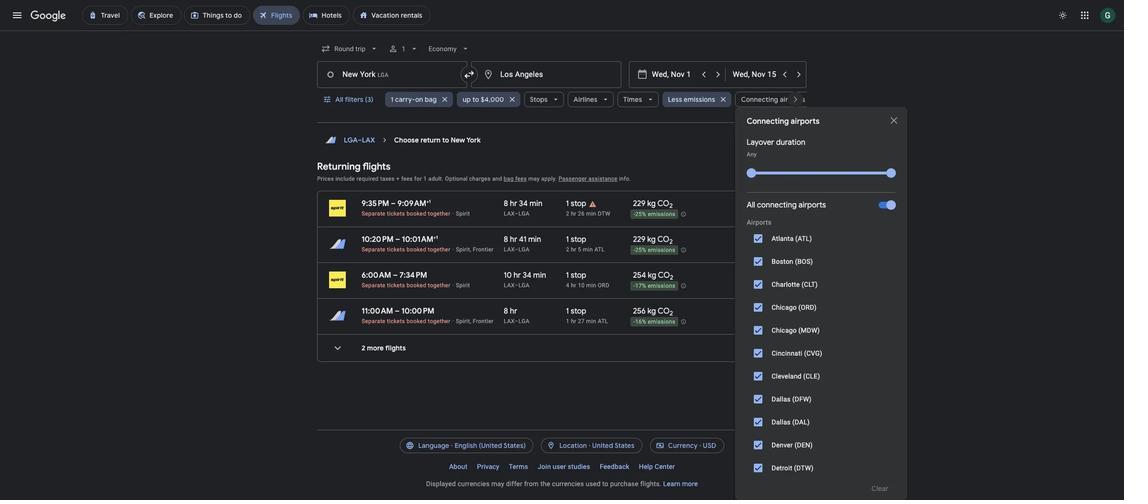 Task type: locate. For each thing, give the bounding box(es) containing it.
lax down total duration 8 hr 41 min. element
[[504, 247, 515, 253]]

None text field
[[317, 61, 468, 88], [472, 61, 622, 88], [317, 61, 468, 88], [472, 61, 622, 88]]

tickets for 10:01 am
[[387, 247, 405, 253]]

separate tickets booked together. this trip includes tickets from multiple airlines. missed connections may be protected by kiwi.com.. element for 10:00 pm
[[362, 318, 451, 325]]

1
[[402, 45, 406, 53], [391, 95, 394, 104], [424, 176, 427, 182], [429, 199, 431, 205], [566, 199, 569, 209], [436, 235, 438, 241], [566, 235, 569, 245], [566, 271, 569, 281], [566, 307, 569, 316], [566, 318, 570, 325]]

up to $4,000 button
[[457, 88, 521, 111]]

lax down total duration 10 hr 34 min. element
[[504, 282, 515, 289]]

0 horizontal spatial to
[[443, 136, 449, 145]]

3 - from the top
[[634, 283, 636, 290]]

256 kg co 2
[[633, 307, 674, 318]]

all for all connecting airports
[[747, 201, 756, 210]]

0 vertical spatial frontier
[[473, 247, 494, 253]]

about link
[[445, 460, 473, 475]]

-17% emissions
[[634, 283, 676, 290]]

2 vertical spatial +
[[434, 235, 436, 241]]

chicago for chicago (mdw)
[[772, 327, 797, 335]]

separate tickets booked together. this trip includes tickets from multiple airlines. missed connections may be protected by kiwi.com.. element
[[362, 211, 451, 217], [362, 247, 451, 253], [362, 282, 451, 289], [362, 318, 451, 325]]

0 horizontal spatial 10
[[504, 271, 512, 281]]

lax up returning flights
[[362, 136, 375, 145]]

2 round from the top
[[743, 283, 758, 290]]

2 - from the top
[[634, 247, 636, 254]]

Departure time: 11:00 AM. text field
[[362, 307, 393, 316]]

- up 254
[[634, 247, 636, 254]]

separate tickets booked together. this trip includes tickets from multiple airlines. missed connections may be protected by kiwi.com.. element down '10:20 pm – 10:01 am + 1'
[[362, 247, 451, 253]]

min down the apply.
[[530, 199, 543, 209]]

0 vertical spatial spirit
[[456, 211, 470, 217]]

0 vertical spatial may
[[529, 176, 540, 182]]

– right 11:00 am
[[395, 307, 400, 316]]

(dtw)
[[795, 465, 814, 472]]

lax down total duration 8 hr 34 min. element
[[504, 211, 515, 217]]

1 vertical spatial 25%
[[636, 247, 647, 254]]

8 inside 8 hr 34 min lax – lga
[[504, 199, 508, 209]]

co
[[658, 199, 670, 209], [658, 235, 670, 245], [658, 271, 670, 281], [658, 307, 670, 316]]

3  image from the top
[[453, 318, 454, 325]]

stop
[[571, 199, 587, 209], [571, 235, 587, 245], [571, 271, 587, 281], [571, 307, 587, 316]]

layover
[[747, 138, 775, 147]]

17%
[[636, 283, 647, 290]]

 image
[[453, 247, 454, 253], [453, 282, 454, 289], [453, 318, 454, 325]]

1  image from the top
[[453, 247, 454, 253]]

less emissions button
[[663, 88, 732, 111]]

2 229 from the top
[[633, 235, 646, 245]]

times button
[[618, 88, 659, 111]]

hr left 41
[[510, 235, 518, 245]]

all inside 'button'
[[336, 95, 344, 104]]

min right 5
[[583, 247, 593, 253]]

25% right the dtw on the right
[[636, 211, 647, 218]]

4 1 stop flight. element from the top
[[566, 307, 587, 318]]

stop up 27
[[571, 307, 587, 316]]

stop inside 1 stop 1 hr 27 min atl
[[571, 307, 587, 316]]

0 vertical spatial more
[[367, 344, 384, 353]]

1 chicago from the top
[[772, 304, 797, 312]]

(dfw)
[[793, 396, 812, 404]]

None field
[[317, 40, 383, 57], [425, 40, 474, 57], [317, 40, 383, 57], [425, 40, 474, 57]]

spirit, frontier
[[456, 247, 494, 253], [456, 318, 494, 325]]

0 vertical spatial 229
[[633, 199, 646, 209]]

co inside 256 kg co 2
[[658, 307, 670, 316]]

hr inside '8 hr 41 min lax – lga'
[[510, 235, 518, 245]]

separate tickets booked together
[[362, 211, 451, 217], [362, 247, 451, 253], [362, 282, 451, 289], [362, 318, 451, 325]]

differ
[[506, 481, 523, 488]]

emissions for $661
[[648, 283, 676, 290]]

1 vertical spatial frontier
[[473, 318, 494, 325]]

2 horizontal spatial to
[[603, 481, 609, 488]]

4 separate from the top
[[362, 318, 386, 325]]

 image
[[453, 211, 454, 217]]

spirit for 9:35 pm – 9:09 am + 1
[[456, 211, 470, 217]]

booked down 7:34 pm text field
[[407, 282, 427, 289]]

ord
[[598, 282, 610, 289]]

airports inside 'popup button'
[[780, 95, 806, 104]]

may left the apply.
[[529, 176, 540, 182]]

chicago up "cincinnati"
[[772, 327, 797, 335]]

 image for 10:20 pm – 10:01 am + 1
[[453, 247, 454, 253]]

1 229 kg co 2 from the top
[[633, 199, 673, 210]]

frontier left 8 hr lax – lga
[[473, 318, 494, 325]]

co for $661
[[658, 271, 670, 281]]

0 vertical spatial 25%
[[636, 211, 647, 218]]

1 stop 4 hr 10 min ord
[[566, 271, 610, 289]]

separate tickets booked together. this trip includes tickets from multiple airlines. missed connections may be protected by kiwi.com.. element for 9:09 am
[[362, 211, 451, 217]]

bag
[[425, 95, 437, 104], [504, 176, 514, 182]]

1 vertical spatial round
[[743, 283, 758, 290]]

1 vertical spatial connecting
[[747, 117, 790, 126]]

min right 41
[[529, 235, 542, 245]]

2 frontier from the top
[[473, 318, 494, 325]]

for
[[415, 176, 422, 182]]

include
[[336, 176, 355, 182]]

together up 10:00 pm
[[428, 282, 451, 289]]

min inside 8 hr 34 min lax – lga
[[530, 199, 543, 209]]

dallas for dallas (dfw)
[[772, 396, 791, 404]]

1 vertical spatial to
[[443, 136, 449, 145]]

together
[[428, 211, 451, 217], [428, 247, 451, 253], [428, 282, 451, 289], [428, 318, 451, 325]]

8 hr 34 min lax – lga
[[504, 199, 543, 217]]

2 inside 256 kg co 2
[[670, 310, 674, 318]]

9:35 pm
[[362, 199, 389, 209]]

254 kg co 2
[[633, 271, 674, 282]]

atl for 256
[[598, 318, 609, 325]]

8 down the "10 hr 34 min lax – lga"
[[504, 307, 508, 316]]

1 horizontal spatial all
[[747, 201, 756, 210]]

tickets down the 6:00 am – 7:34 pm
[[387, 282, 405, 289]]

4 booked from the top
[[407, 318, 427, 325]]

airports
[[747, 219, 772, 226]]

help
[[639, 463, 653, 471]]

2 8 from the top
[[504, 235, 508, 245]]

1 vertical spatial 229
[[633, 235, 646, 245]]

0 vertical spatial chicago
[[772, 304, 797, 312]]

Departure time: 6:00 AM. text field
[[362, 271, 391, 281]]

– left 7:34 pm text field
[[393, 271, 398, 281]]

bag inside popup button
[[425, 95, 437, 104]]

assistance
[[589, 176, 618, 182]]

currency
[[668, 442, 698, 450]]

connecting airports
[[742, 95, 806, 104], [747, 117, 820, 126]]

1 vertical spatial +
[[427, 199, 429, 205]]

0 vertical spatial all
[[336, 95, 344, 104]]

0 vertical spatial trip
[[760, 211, 769, 218]]

2 spirit, frontier from the top
[[456, 318, 494, 325]]

together down arrival time: 9:09 am on  thursday, november 16. text field
[[428, 211, 451, 217]]

connecting airports down return text box
[[742, 95, 806, 104]]

3 stop from the top
[[571, 271, 587, 281]]

1 stop 1 hr 27 min atl
[[566, 307, 609, 325]]

0 horizontal spatial currencies
[[458, 481, 490, 488]]

1 horizontal spatial 10
[[578, 282, 585, 289]]

trip for $634
[[760, 211, 769, 218]]

3 trip from the top
[[760, 319, 769, 326]]

round down $661
[[743, 283, 758, 290]]

separate tickets booked together for 10:01 am
[[362, 247, 451, 253]]

flights up required
[[363, 161, 391, 173]]

booked for 10:00 pm
[[407, 318, 427, 325]]

2 vertical spatial to
[[603, 481, 609, 488]]

min left ord
[[587, 282, 597, 289]]

sort by: button
[[764, 170, 808, 187]]

1 vertical spatial spirit, frontier
[[456, 318, 494, 325]]

chicago
[[772, 304, 797, 312], [772, 327, 797, 335]]

0 vertical spatial round
[[743, 211, 758, 218]]

fees
[[401, 176, 413, 182], [516, 176, 527, 182]]

dallas
[[772, 396, 791, 404], [772, 419, 791, 427]]

0 vertical spatial atl
[[595, 247, 605, 253]]

0 vertical spatial 10
[[504, 271, 512, 281]]

$667 round trip
[[743, 307, 769, 326]]

2 inside the 1 stop 2 hr 5 min atl
[[566, 247, 570, 253]]

emissions
[[684, 95, 716, 104], [648, 211, 676, 218], [648, 247, 676, 254], [648, 283, 676, 290], [648, 319, 676, 326]]

$661 round trip
[[743, 271, 769, 290]]

min inside 1 stop 4 hr 10 min ord
[[587, 282, 597, 289]]

(bos)
[[796, 258, 814, 266]]

lax inside the "10 hr 34 min lax – lga"
[[504, 282, 515, 289]]

spirit, for 10:20 pm – 10:01 am + 1
[[456, 247, 472, 253]]

- for 8 hr 41 min
[[634, 247, 636, 254]]

– down total duration 8 hr 34 min. element
[[515, 211, 519, 217]]

7:34 pm
[[400, 271, 427, 281]]

atl
[[595, 247, 605, 253], [598, 318, 609, 325]]

1 25% from the top
[[636, 211, 647, 218]]

229 for 8 hr 34 min
[[633, 199, 646, 209]]

trip inside $667 round trip
[[760, 319, 769, 326]]

10 right the '4'
[[578, 282, 585, 289]]

1 separate tickets booked together. this trip includes tickets from multiple airlines. missed connections may be protected by kiwi.com.. element from the top
[[362, 211, 451, 217]]

may left differ
[[492, 481, 505, 488]]

0 vertical spatial -25% emissions
[[634, 211, 676, 218]]

together for 6:00 am – 7:34 pm
[[428, 282, 451, 289]]

stop up 26
[[571, 199, 587, 209]]

lax down total duration 8 hr. element
[[504, 318, 515, 325]]

2 fees from the left
[[516, 176, 527, 182]]

1 stop from the top
[[571, 199, 587, 209]]

hr down '8 hr 41 min lax – lga'
[[514, 271, 521, 281]]

-25% emissions for $641
[[634, 247, 676, 254]]

2 spirit from the top
[[456, 282, 470, 289]]

separate down the departure time: 6:00 am. text field
[[362, 282, 386, 289]]

separate down "9:35 pm"
[[362, 211, 386, 217]]

10 inside the "10 hr 34 min lax – lga"
[[504, 271, 512, 281]]

1 vertical spatial airports
[[791, 117, 820, 126]]

total duration 8 hr 41 min. element
[[504, 235, 566, 246]]

from
[[525, 481, 539, 488]]

round down $667 text field
[[743, 319, 758, 326]]

kg inside 254 kg co 2
[[648, 271, 657, 281]]

2 booked from the top
[[407, 247, 427, 253]]

to inside popup button
[[473, 95, 479, 104]]

- for 8 hr
[[634, 319, 636, 326]]

1 frontier from the top
[[473, 247, 494, 253]]

more right learn
[[683, 481, 698, 488]]

chicago down charlotte at the bottom right of the page
[[772, 304, 797, 312]]

1 vertical spatial 10
[[578, 282, 585, 289]]

spirit, frontier for 8 hr
[[456, 318, 494, 325]]

3 tickets from the top
[[387, 282, 405, 289]]

3 8 from the top
[[504, 307, 508, 316]]

– right "9:35 pm"
[[391, 199, 396, 209]]

together for 9:35 pm – 9:09 am + 1
[[428, 211, 451, 217]]

– left 10:01 am
[[396, 235, 400, 245]]

1 vertical spatial bag
[[504, 176, 514, 182]]

1 vertical spatial spirit,
[[456, 318, 472, 325]]

– up returning flights
[[358, 136, 362, 145]]

round inside $667 round trip
[[743, 319, 758, 326]]

1 carry-on bag button
[[385, 88, 453, 111]]

hr inside 8 hr 34 min lax – lga
[[510, 199, 518, 209]]

min right 26
[[587, 211, 597, 217]]

layover (1 of 1) is a 4 hr 10 min layover at o'hare international airport in chicago. element
[[566, 282, 629, 290]]

0 vertical spatial airports
[[780, 95, 806, 104]]

booked for 10:01 am
[[407, 247, 427, 253]]

0 vertical spatial dallas
[[772, 396, 791, 404]]

separate tickets booked together down '10:20 pm – 10:01 am + 1'
[[362, 247, 451, 253]]

1 tickets from the top
[[387, 211, 405, 217]]

0 horizontal spatial all
[[336, 95, 344, 104]]

hr right the '4'
[[571, 282, 577, 289]]

0 vertical spatial connecting
[[742, 95, 779, 104]]

2 separate tickets booked together. this trip includes tickets from multiple airlines. missed connections may be protected by kiwi.com.. element from the top
[[362, 247, 451, 253]]

together for 11:00 am – 10:00 pm
[[428, 318, 451, 325]]

Return text field
[[733, 62, 777, 88]]

all filters (3) button
[[317, 88, 381, 111]]

0 vertical spatial spirit, frontier
[[456, 247, 494, 253]]

to right up
[[473, 95, 479, 104]]

1 vertical spatial trip
[[760, 283, 769, 290]]

frontier
[[473, 247, 494, 253], [473, 318, 494, 325]]

trip inside $661 round trip
[[760, 283, 769, 290]]

2 separate from the top
[[362, 247, 386, 253]]

tickets for 7:34 pm
[[387, 282, 405, 289]]

all up "airports"
[[747, 201, 756, 210]]

+ inside '10:20 pm – 10:01 am + 1'
[[434, 235, 436, 241]]

currencies down join user studies link
[[552, 481, 584, 488]]

Departure text field
[[652, 62, 696, 88]]

emissions inside popup button
[[684, 95, 716, 104]]

separate tickets booked together down 9:09 am
[[362, 211, 451, 217]]

0 vertical spatial 229 kg co 2
[[633, 199, 673, 210]]

4 separate tickets booked together from the top
[[362, 318, 451, 325]]

4 stop from the top
[[571, 307, 587, 316]]

1 stop flight. element up the '4'
[[566, 271, 587, 282]]

tickets down "11:00 am – 10:00 pm"
[[387, 318, 405, 325]]

separate tickets booked together. this trip includes tickets from multiple airlines. missed connections may be protected by kiwi.com.. element down 9:09 am
[[362, 211, 451, 217]]

language
[[419, 442, 450, 450]]

lga up returning flights
[[344, 136, 358, 145]]

0 vertical spatial spirit,
[[456, 247, 472, 253]]

lga down total duration 10 hr 34 min. element
[[519, 282, 530, 289]]

8 inside '8 hr 41 min lax – lga'
[[504, 235, 508, 245]]

kg inside 256 kg co 2
[[648, 307, 657, 316]]

0 vertical spatial 8
[[504, 199, 508, 209]]

0 vertical spatial bag
[[425, 95, 437, 104]]

2 vertical spatial round
[[743, 319, 758, 326]]

together for 10:20 pm – 10:01 am + 1
[[428, 247, 451, 253]]

kg
[[648, 199, 656, 209], [648, 235, 656, 245], [648, 271, 657, 281], [648, 307, 657, 316]]

purchase
[[611, 481, 639, 488]]

2 together from the top
[[428, 247, 451, 253]]

Arrival time: 10:00 PM. text field
[[402, 307, 435, 316]]

3 separate tickets booked together. this trip includes tickets from multiple airlines. missed connections may be protected by kiwi.com.. element from the top
[[362, 282, 451, 289]]

1 separate from the top
[[362, 211, 386, 217]]

3 round from the top
[[743, 319, 758, 326]]

1 vertical spatial -25% emissions
[[634, 247, 676, 254]]

2 separate tickets booked together from the top
[[362, 247, 451, 253]]

0 vertical spatial  image
[[453, 247, 454, 253]]

fees left for
[[401, 176, 413, 182]]

4 tickets from the top
[[387, 318, 405, 325]]

0 horizontal spatial +
[[396, 176, 400, 182]]

min right 27
[[587, 318, 597, 325]]

1 8 from the top
[[504, 199, 508, 209]]

more down 11:00 am
[[367, 344, 384, 353]]

bag right and
[[504, 176, 514, 182]]

all for all filters (3)
[[336, 95, 344, 104]]

4 together from the top
[[428, 318, 451, 325]]

tickets for 9:09 am
[[387, 211, 405, 217]]

frontier left '8 hr 41 min lax – lga'
[[473, 247, 494, 253]]

3 1 stop flight. element from the top
[[566, 271, 587, 282]]

lga down total duration 8 hr. element
[[519, 318, 530, 325]]

0 horizontal spatial more
[[367, 344, 384, 353]]

lax inside '8 hr 41 min lax – lga'
[[504, 247, 515, 253]]

1 spirit, from the top
[[456, 247, 472, 253]]

booked
[[407, 211, 427, 217], [407, 247, 427, 253], [407, 282, 427, 289], [407, 318, 427, 325]]

1 round from the top
[[743, 211, 758, 218]]

1 trip from the top
[[760, 211, 769, 218]]

used
[[586, 481, 601, 488]]

co for $634
[[658, 199, 670, 209]]

0 horizontal spatial bag
[[425, 95, 437, 104]]

3 together from the top
[[428, 282, 451, 289]]

34 down '8 hr 41 min lax – lga'
[[523, 271, 532, 281]]

10 down '8 hr 41 min lax – lga'
[[504, 271, 512, 281]]

co inside 254 kg co 2
[[658, 271, 670, 281]]

1 229 from the top
[[633, 199, 646, 209]]

lga down 41
[[519, 247, 530, 253]]

11:00 am – 10:00 pm
[[362, 307, 435, 316]]

trip inside $634 round trip
[[760, 211, 769, 218]]

separate tickets booked together. this trip includes tickets from multiple airlines. missed connections may be protected by kiwi.com.. element down 7:34 pm
[[362, 282, 451, 289]]

2  image from the top
[[453, 282, 454, 289]]

flights.
[[641, 481, 662, 488]]

1 -25% emissions from the top
[[634, 211, 676, 218]]

3 booked from the top
[[407, 282, 427, 289]]

8 for 8 hr 41 min
[[504, 235, 508, 245]]

0 vertical spatial 34
[[519, 199, 528, 209]]

kg for $634
[[648, 199, 656, 209]]

help center
[[639, 463, 675, 471]]

stop inside 1 stop 4 hr 10 min ord
[[571, 271, 587, 281]]

atl inside 1 stop 1 hr 27 min atl
[[598, 318, 609, 325]]

Arrival time: 10:01 AM on  Thursday, November 16. text field
[[402, 235, 438, 245]]

booked for 7:34 pm
[[407, 282, 427, 289]]

hr left 5
[[571, 247, 577, 253]]

8 left 41
[[504, 235, 508, 245]]

hr left 27
[[571, 318, 577, 325]]

stop inside the 1 stop 2 hr 5 min atl
[[571, 235, 587, 245]]

required
[[357, 176, 379, 182]]

hr down bag fees button
[[510, 199, 518, 209]]

airlines button
[[568, 88, 614, 111]]

trip
[[760, 211, 769, 218], [760, 283, 769, 290], [760, 319, 769, 326]]

to right the used
[[603, 481, 609, 488]]

+ inside 9:35 pm – 9:09 am + 1
[[427, 199, 429, 205]]

connecting airports inside connecting airports 'popup button'
[[742, 95, 806, 104]]

34 down bag fees button
[[519, 199, 528, 209]]

new
[[451, 136, 465, 145]]

connecting
[[742, 95, 779, 104], [747, 117, 790, 126]]

25% for 8 hr 41 min
[[636, 247, 647, 254]]

connecting up the layover
[[747, 117, 790, 126]]

1 vertical spatial dallas
[[772, 419, 791, 427]]

1 spirit from the top
[[456, 211, 470, 217]]

separate tickets booked together. this trip includes tickets from multiple airlines. missed connections may be protected by kiwi.com.. element for 7:34 pm
[[362, 282, 451, 289]]

667 US dollars text field
[[752, 307, 769, 316]]

0 horizontal spatial may
[[492, 481, 505, 488]]

may
[[529, 176, 540, 182], [492, 481, 505, 488]]

flights down "11:00 am – 10:00 pm"
[[386, 344, 406, 353]]

4 - from the top
[[634, 319, 636, 326]]

1 horizontal spatial fees
[[516, 176, 527, 182]]

round for $667
[[743, 319, 758, 326]]

None search field
[[317, 37, 908, 501]]

2 trip from the top
[[760, 283, 769, 290]]

2 229 kg co 2 from the top
[[633, 235, 673, 246]]

2 chicago from the top
[[772, 327, 797, 335]]

separate down departure time: 10:20 pm. text box
[[362, 247, 386, 253]]

– inside '8 hr 41 min lax – lga'
[[515, 247, 519, 253]]

dallas for dallas (dal)
[[772, 419, 791, 427]]

1 vertical spatial 34
[[523, 271, 532, 281]]

trip down $667
[[760, 319, 769, 326]]

1 together from the top
[[428, 211, 451, 217]]

tickets for 10:00 pm
[[387, 318, 405, 325]]

2 tickets from the top
[[387, 247, 405, 253]]

separate tickets booked together. this trip includes tickets from multiple airlines. missed connections may be protected by kiwi.com.. element down "11:00 am – 10:00 pm"
[[362, 318, 451, 325]]

27
[[578, 318, 585, 325]]

1 stop
[[566, 199, 587, 209]]

1 vertical spatial 229 kg co 2
[[633, 235, 673, 246]]

hr inside 8 hr lax – lga
[[510, 307, 518, 316]]

34 inside 8 hr 34 min lax – lga
[[519, 199, 528, 209]]

2 vertical spatial airports
[[799, 201, 827, 210]]

trip up "airports"
[[760, 211, 769, 218]]

leaves los angeles international airport at 10:20 pm on wednesday, november 15 and arrives at laguardia airport at 10:01 am on thursday, november 16. element
[[362, 235, 438, 245]]

lga inside 8 hr 34 min lax – lga
[[519, 211, 530, 217]]

hr inside the 1 stop 2 hr 5 min atl
[[571, 247, 577, 253]]

together down 10:00 pm text box
[[428, 318, 451, 325]]

1 stop flight. element for 8 hr 41 min
[[566, 235, 587, 246]]

8 inside 8 hr lax – lga
[[504, 307, 508, 316]]

fees right and
[[516, 176, 527, 182]]

connecting down return text box
[[742, 95, 779, 104]]

hr inside 1 stop 4 hr 10 min ord
[[571, 282, 577, 289]]

2 vertical spatial  image
[[453, 318, 454, 325]]

hr down the "10 hr 34 min lax – lga"
[[510, 307, 518, 316]]

lga inside the "10 hr 34 min lax – lga"
[[519, 282, 530, 289]]

1 stop flight. element for 10 hr 34 min
[[566, 271, 587, 282]]

the
[[541, 481, 551, 488]]

trip for $667
[[760, 319, 769, 326]]

lax inside 8 hr 34 min lax – lga
[[504, 211, 515, 217]]

lga down total duration 8 hr 34 min. element
[[519, 211, 530, 217]]

all filters (3)
[[336, 95, 374, 104]]

2 1 stop flight. element from the top
[[566, 235, 587, 246]]

united states
[[593, 442, 635, 450]]

1 vertical spatial spirit
[[456, 282, 470, 289]]

leaves los angeles international airport at 11:00 am on wednesday, november 15 and arrives at laguardia airport at 10:00 pm on wednesday, november 15. element
[[362, 307, 435, 316]]

1 horizontal spatial to
[[473, 95, 479, 104]]

booked for 9:09 am
[[407, 211, 427, 217]]

1 vertical spatial chicago
[[772, 327, 797, 335]]

1 vertical spatial  image
[[453, 282, 454, 289]]

flights
[[363, 161, 391, 173], [386, 344, 406, 353]]

min down total duration 8 hr 41 min. element
[[534, 271, 547, 281]]

airports down next icon
[[791, 117, 820, 126]]

dallas left (dal)
[[772, 419, 791, 427]]

1 vertical spatial more
[[683, 481, 698, 488]]

1 stop flight. element up 5
[[566, 235, 587, 246]]

united
[[593, 442, 614, 450]]

booked down 10:01 am
[[407, 247, 427, 253]]

2 vertical spatial 8
[[504, 307, 508, 316]]

0 horizontal spatial fees
[[401, 176, 413, 182]]

1 spirit, frontier from the top
[[456, 247, 494, 253]]

2 inside 254 kg co 2
[[670, 274, 674, 282]]

atl right 5
[[595, 247, 605, 253]]

1 horizontal spatial +
[[427, 199, 429, 205]]

dallas left (dfw)
[[772, 396, 791, 404]]

3 separate tickets booked together from the top
[[362, 282, 451, 289]]

– inside 9:35 pm – 9:09 am + 1
[[391, 199, 396, 209]]

2 dallas from the top
[[772, 419, 791, 427]]

1 booked from the top
[[407, 211, 427, 217]]

currencies
[[458, 481, 490, 488], [552, 481, 584, 488]]

booked down 10:00 pm text box
[[407, 318, 427, 325]]

tickets
[[387, 211, 405, 217], [387, 247, 405, 253], [387, 282, 405, 289], [387, 318, 405, 325]]

1 dallas from the top
[[772, 396, 791, 404]]

stop up 5
[[571, 235, 587, 245]]

together down arrival time: 10:01 am on  thursday, november 16. text field
[[428, 247, 451, 253]]

634 US dollars text field
[[751, 199, 769, 209]]

229 kg co 2 for $641
[[633, 235, 673, 246]]

1 horizontal spatial currencies
[[552, 481, 584, 488]]

round inside $661 round trip
[[743, 283, 758, 290]]

atl for 229
[[595, 247, 605, 253]]

tickets down '10:20 pm – 10:01 am + 1'
[[387, 247, 405, 253]]

1 vertical spatial 8
[[504, 235, 508, 245]]

layover (1 of 1) is a 1 hr 27 min layover at hartsfield-jackson atlanta international airport in atlanta. element
[[566, 318, 629, 326]]

1 horizontal spatial may
[[529, 176, 540, 182]]

2 vertical spatial trip
[[760, 319, 769, 326]]

stop up layover (1 of 1) is a 4 hr 10 min layover at o'hare international airport in chicago. element on the bottom right
[[571, 271, 587, 281]]

1 stop flight. element
[[566, 199, 587, 210], [566, 235, 587, 246], [566, 271, 587, 282], [566, 307, 587, 318]]

stop for 1 stop 4 hr 10 min ord
[[571, 271, 587, 281]]

separate tickets booked together for 7:34 pm
[[362, 282, 451, 289]]

spirit
[[456, 211, 470, 217], [456, 282, 470, 289]]

- right the dtw on the right
[[634, 211, 636, 218]]

2 horizontal spatial +
[[434, 235, 436, 241]]

cleveland (cle)
[[772, 373, 821, 381]]

–
[[358, 136, 362, 145], [391, 199, 396, 209], [515, 211, 519, 217], [396, 235, 400, 245], [515, 247, 519, 253], [393, 271, 398, 281], [515, 282, 519, 289], [395, 307, 400, 316], [515, 318, 519, 325]]

2 -25% emissions from the top
[[634, 247, 676, 254]]

1 vertical spatial atl
[[598, 318, 609, 325]]

1 horizontal spatial bag
[[504, 176, 514, 182]]

1 separate tickets booked together from the top
[[362, 211, 451, 217]]

total duration 10 hr 34 min. element
[[504, 271, 566, 282]]

separate tickets booked together for 9:09 am
[[362, 211, 451, 217]]

1 stop flight. element up 27
[[566, 307, 587, 318]]

currencies down privacy link at the left
[[458, 481, 490, 488]]

Arrival time: 7:34 PM. text field
[[400, 271, 427, 281]]

0 vertical spatial connecting airports
[[742, 95, 806, 104]]

2 stop from the top
[[571, 235, 587, 245]]

41
[[519, 235, 527, 245]]

atl inside the 1 stop 2 hr 5 min atl
[[595, 247, 605, 253]]

-16% emissions
[[634, 319, 676, 326]]

1 vertical spatial flights
[[386, 344, 406, 353]]

229 kg co 2
[[633, 199, 673, 210], [633, 235, 673, 246]]

atl right 27
[[598, 318, 609, 325]]

0 vertical spatial to
[[473, 95, 479, 104]]

- down 256
[[634, 319, 636, 326]]

2 25% from the top
[[636, 247, 647, 254]]

1 vertical spatial all
[[747, 201, 756, 210]]

641 US dollars text field
[[752, 235, 769, 245]]

1 stop flight. element up 26
[[566, 199, 587, 210]]

2 spirit, from the top
[[456, 318, 472, 325]]

0 vertical spatial +
[[396, 176, 400, 182]]

round inside $634 round trip
[[743, 211, 758, 218]]

3 separate from the top
[[362, 282, 386, 289]]

34 inside the "10 hr 34 min lax – lga"
[[523, 271, 532, 281]]

chicago for chicago (ord)
[[772, 304, 797, 312]]

min inside the 1 stop 2 hr 5 min atl
[[583, 247, 593, 253]]

1 - from the top
[[634, 211, 636, 218]]

lga inside '8 hr 41 min lax – lga'
[[519, 247, 530, 253]]

4 separate tickets booked together. this trip includes tickets from multiple airlines. missed connections may be protected by kiwi.com.. element from the top
[[362, 318, 451, 325]]

all left filters
[[336, 95, 344, 104]]

airports up 'duration'
[[780, 95, 806, 104]]



Task type: describe. For each thing, give the bounding box(es) containing it.
34 for 10
[[523, 271, 532, 281]]

emissions for $634
[[648, 211, 676, 218]]

8 for 8 hr 34 min
[[504, 199, 508, 209]]

dallas (dal)
[[772, 419, 810, 427]]

round for $661
[[743, 283, 758, 290]]

Departure time: 9:35 PM. text field
[[362, 199, 389, 209]]

frontier for 8 hr
[[473, 318, 494, 325]]

join
[[538, 463, 551, 471]]

min inside 1 stop 1 hr 27 min atl
[[587, 318, 597, 325]]

lga for 9:35 pm – 9:09 am + 1
[[519, 211, 530, 217]]

+ for 9:09 am
[[427, 199, 429, 205]]

1 stop flight. element for 8 hr
[[566, 307, 587, 318]]

stop for 1 stop 2 hr 5 min atl
[[571, 235, 587, 245]]

10 inside 1 stop 4 hr 10 min ord
[[578, 282, 585, 289]]

$634 round trip
[[743, 199, 769, 218]]

1 horizontal spatial more
[[683, 481, 698, 488]]

10:20 pm – 10:01 am + 1
[[362, 235, 438, 245]]

about
[[449, 463, 468, 471]]

returning
[[317, 161, 361, 173]]

25% for 8 hr 34 min
[[636, 211, 647, 218]]

lax inside 8 hr lax – lga
[[504, 318, 515, 325]]

$634
[[751, 199, 769, 209]]

min inside the "10 hr 34 min lax – lga"
[[534, 271, 547, 281]]

atlanta
[[772, 235, 794, 243]]

lga for 10:20 pm – 10:01 am + 1
[[519, 247, 530, 253]]

1 inside 1 stop 4 hr 10 min ord
[[566, 271, 569, 281]]

bag fees button
[[504, 176, 527, 182]]

 image for 6:00 am – 7:34 pm
[[453, 282, 454, 289]]

spirit, frontier for 8 hr 41 min
[[456, 247, 494, 253]]

prices
[[317, 176, 334, 182]]

$641
[[752, 235, 769, 245]]

1 fees from the left
[[401, 176, 413, 182]]

stops
[[530, 95, 548, 104]]

9:35 pm – 9:09 am + 1
[[362, 199, 431, 209]]

close dialog image
[[889, 115, 901, 126]]

prices include required taxes + fees for 1 adult. optional charges and bag fees may apply. passenger assistance
[[317, 176, 618, 182]]

up
[[463, 95, 471, 104]]

on
[[415, 95, 423, 104]]

privacy
[[477, 463, 500, 471]]

(clt)
[[802, 281, 818, 289]]

661 US dollars text field
[[753, 271, 769, 281]]

taxes
[[380, 176, 395, 182]]

may inside returning flights main content
[[529, 176, 540, 182]]

1 inside 9:35 pm – 9:09 am + 1
[[429, 199, 431, 205]]

dallas (dfw)
[[772, 396, 812, 404]]

adult.
[[429, 176, 444, 182]]

bag inside returning flights main content
[[504, 176, 514, 182]]

learn more link
[[664, 481, 698, 488]]

hr inside 1 stop 1 hr 27 min atl
[[571, 318, 577, 325]]

join user studies link
[[533, 460, 595, 475]]

separate for 6:00 am
[[362, 282, 386, 289]]

leaves los angeles international airport at 9:35 pm on wednesday, november 15 and arrives at laguardia airport at 9:09 am on thursday, november 16. element
[[362, 199, 431, 209]]

kg for $661
[[648, 271, 657, 281]]

user
[[553, 463, 566, 471]]

only
[[870, 464, 885, 473]]

lax for 10:20 pm – 10:01 am + 1
[[504, 247, 515, 253]]

trip for $661
[[760, 283, 769, 290]]

cincinnati (cvg)
[[772, 350, 823, 358]]

34 for 8
[[519, 199, 528, 209]]

boston (bos)
[[772, 258, 814, 266]]

-25% emissions for $634
[[634, 211, 676, 218]]

english (united states)
[[455, 442, 526, 450]]

8 hr 41 min lax – lga
[[504, 235, 542, 253]]

lax for 6:00 am – 7:34 pm
[[504, 282, 515, 289]]

co for $667
[[658, 307, 670, 316]]

– inside the "10 hr 34 min lax – lga"
[[515, 282, 519, 289]]

total duration 8 hr. element
[[504, 307, 566, 318]]

layover (1 of 1) is a 2 hr 26 min overnight layover at detroit metropolitan wayne county airport in detroit. element
[[566, 210, 629, 218]]

Arrival time: 9:09 AM on  Thursday, November 16. text field
[[398, 199, 431, 209]]

detroit (dtw)
[[772, 465, 814, 472]]

+ for 10:01 am
[[434, 235, 436, 241]]

(3)
[[365, 95, 374, 104]]

passenger
[[559, 176, 587, 182]]

separate for 10:20 pm
[[362, 247, 386, 253]]

– inside '10:20 pm – 10:01 am + 1'
[[396, 235, 400, 245]]

8 hr lax – lga
[[504, 307, 530, 325]]

1 vertical spatial may
[[492, 481, 505, 488]]

stop for 1 stop 1 hr 27 min atl
[[571, 307, 587, 316]]

spirit, for 11:00 am – 10:00 pm
[[456, 318, 472, 325]]

1 inside '10:20 pm – 10:01 am + 1'
[[436, 235, 438, 241]]

total duration 8 hr 34 min. element
[[504, 199, 566, 210]]

2 currencies from the left
[[552, 481, 584, 488]]

16%
[[636, 319, 647, 326]]

return
[[421, 136, 441, 145]]

254
[[633, 271, 647, 281]]

denver
[[772, 442, 793, 449]]

states)
[[504, 442, 526, 450]]

airlines
[[574, 95, 598, 104]]

charlotte
[[772, 281, 800, 289]]

connecting airports button
[[736, 88, 822, 111]]

and
[[493, 176, 503, 182]]

atlanta (atl)
[[772, 235, 813, 243]]

only button
[[859, 457, 897, 480]]

8 for 8 hr
[[504, 307, 508, 316]]

– inside 8 hr lax – lga
[[515, 318, 519, 325]]

frontier for 8 hr 41 min
[[473, 247, 494, 253]]

1 1 stop flight. element from the top
[[566, 199, 587, 210]]

to inside returning flights main content
[[443, 136, 449, 145]]

Departure time: 10:20 PM. text field
[[362, 235, 394, 245]]

returning flights
[[317, 161, 391, 173]]

lax for 9:35 pm – 9:09 am + 1
[[504, 211, 515, 217]]

(den)
[[795, 442, 813, 449]]

all connecting airports
[[747, 201, 827, 210]]

lga for 6:00 am – 7:34 pm
[[519, 282, 530, 289]]

(ord)
[[799, 304, 817, 312]]

229 for 8 hr 41 min
[[633, 235, 646, 245]]

connecting
[[758, 201, 797, 210]]

hr left 26
[[571, 211, 577, 217]]

separate for 11:00 am
[[362, 318, 386, 325]]

main menu image
[[11, 10, 23, 21]]

chicago (mdw)
[[772, 327, 820, 335]]

chicago (ord)
[[772, 304, 817, 312]]

less
[[668, 95, 683, 104]]

charges
[[470, 176, 491, 182]]

lga inside 8 hr lax – lga
[[519, 318, 530, 325]]

2 more flights image
[[326, 337, 349, 360]]

(dal)
[[793, 419, 810, 427]]

- for 10 hr 34 min
[[634, 283, 636, 290]]

separate tickets booked together. this trip includes tickets from multiple airlines. missed connections may be protected by kiwi.com.. element for 10:01 am
[[362, 247, 451, 253]]

1 stop 2 hr 5 min atl
[[566, 235, 605, 253]]

1 vertical spatial connecting airports
[[747, 117, 820, 126]]

(cle)
[[804, 373, 821, 381]]

hr inside the "10 hr 34 min lax – lga"
[[514, 271, 521, 281]]

any
[[747, 151, 757, 158]]

leaves los angeles international airport at 6:00 am on wednesday, november 15 and arrives at laguardia airport at 7:34 pm on wednesday, november 15. element
[[362, 271, 427, 281]]

10:20 pm
[[362, 235, 394, 245]]

terms
[[509, 463, 529, 471]]

9:09 am
[[398, 199, 427, 209]]

layover (1 of 1) is a 2 hr 5 min layover at hartsfield-jackson atlanta international airport in atlanta. element
[[566, 246, 629, 254]]

layover duration any
[[747, 138, 806, 158]]

1 button
[[385, 37, 423, 60]]

cincinnati
[[772, 350, 803, 358]]

swap origin and destination. image
[[464, 69, 475, 80]]

(mdw)
[[799, 327, 820, 335]]

4
[[566, 282, 570, 289]]

emissions for $667
[[648, 319, 676, 326]]

stop for 1 stop
[[571, 199, 587, 209]]

min inside '8 hr 41 min lax – lga'
[[529, 235, 542, 245]]

(united
[[479, 442, 503, 450]]

denver (den)
[[772, 442, 813, 449]]

2 hr 26 min dtw
[[566, 211, 611, 217]]

returning flights main content
[[317, 131, 808, 370]]

stops button
[[524, 88, 564, 111]]

carry-
[[395, 95, 415, 104]]

learn
[[664, 481, 681, 488]]

more inside returning flights main content
[[367, 344, 384, 353]]

none search field containing connecting airports
[[317, 37, 908, 501]]

filters
[[345, 95, 364, 104]]

0 vertical spatial flights
[[363, 161, 391, 173]]

join user studies
[[538, 463, 591, 471]]

round for $634
[[743, 211, 758, 218]]

1 currencies from the left
[[458, 481, 490, 488]]

connecting inside 'popup button'
[[742, 95, 779, 104]]

separate tickets booked together for 10:00 pm
[[362, 318, 451, 325]]

separate for 9:35 pm
[[362, 211, 386, 217]]

next image
[[785, 88, 808, 111]]

spirit for 6:00 am – 7:34 pm
[[456, 282, 470, 289]]

center
[[655, 463, 675, 471]]

- for 8 hr 34 min
[[634, 211, 636, 218]]

change appearance image
[[1052, 4, 1075, 27]]

1 inside the 1 stop 2 hr 5 min atl
[[566, 235, 569, 245]]

 image for 11:00 am – 10:00 pm
[[453, 318, 454, 325]]

dtw
[[598, 211, 611, 217]]

11:00 am
[[362, 307, 393, 316]]

– inside 8 hr 34 min lax – lga
[[515, 211, 519, 217]]

229 kg co 2 for $634
[[633, 199, 673, 210]]

studies
[[568, 463, 591, 471]]

kg for $667
[[648, 307, 657, 316]]

less emissions
[[668, 95, 716, 104]]

lga – lax
[[344, 136, 375, 145]]



Task type: vqa. For each thing, say whether or not it's contained in the screenshot.
Pueblo County, Colorado Option on the bottom
no



